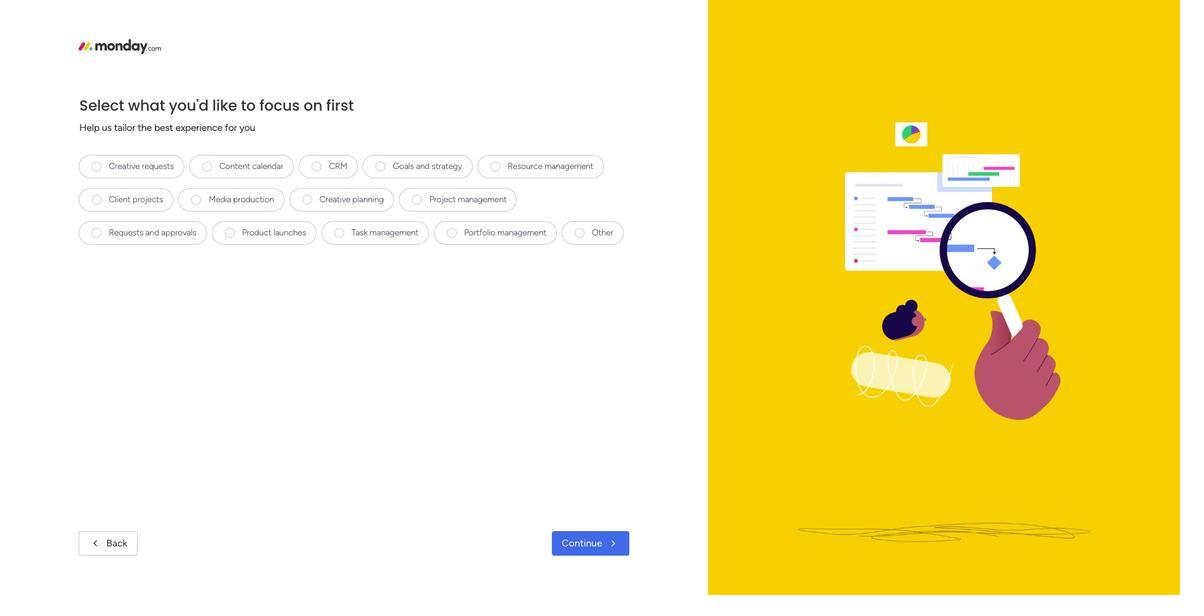 Task type: describe. For each thing, give the bounding box(es) containing it.
resource
[[508, 161, 543, 172]]

creative planning
[[320, 194, 384, 205]]

what
[[128, 95, 165, 116]]

management for resource management
[[545, 161, 594, 172]]

planning
[[353, 194, 384, 205]]

creative for creative planning
[[320, 194, 351, 205]]

tailor
[[114, 122, 135, 133]]

requests and approvals
[[109, 228, 197, 238]]

logo image
[[79, 39, 161, 54]]

and for requests
[[145, 228, 159, 238]]

other
[[592, 228, 614, 238]]

media
[[209, 194, 231, 205]]

creative requests
[[109, 161, 174, 172]]

product launches
[[242, 228, 306, 238]]

creative for creative requests
[[109, 161, 140, 172]]

projects
[[133, 194, 163, 205]]

for
[[225, 122, 237, 133]]

us
[[102, 122, 112, 133]]

goals
[[393, 161, 414, 172]]

focus
[[260, 95, 300, 116]]

production
[[233, 194, 274, 205]]

crm
[[329, 161, 347, 172]]

continue button
[[552, 531, 630, 556]]

experience
[[176, 122, 223, 133]]

on
[[304, 95, 323, 116]]

content calendar
[[219, 161, 284, 172]]

client projects
[[109, 194, 163, 205]]

what would you like to focus on first image
[[733, 0, 1156, 595]]

select
[[79, 95, 124, 116]]

back
[[106, 537, 128, 549]]

back button
[[79, 531, 138, 556]]

management for portfolio management
[[498, 228, 547, 238]]



Task type: vqa. For each thing, say whether or not it's contained in the screenshot.
"Requests And Approvals" in the left top of the page
yes



Task type: locate. For each thing, give the bounding box(es) containing it.
management for task management
[[370, 228, 419, 238]]

media production
[[209, 194, 274, 205]]

management for project management
[[458, 194, 507, 205]]

best
[[154, 122, 173, 133]]

project
[[430, 194, 456, 205]]

goals and strategy
[[393, 161, 462, 172]]

task management
[[352, 228, 419, 238]]

1 vertical spatial and
[[145, 228, 159, 238]]

you
[[240, 122, 255, 133]]

content
[[219, 161, 250, 172]]

0 horizontal spatial and
[[145, 228, 159, 238]]

portfolio
[[464, 228, 496, 238]]

management right task
[[370, 228, 419, 238]]

product
[[242, 228, 271, 238]]

resource management
[[508, 161, 594, 172]]

launches
[[273, 228, 306, 238]]

to
[[241, 95, 256, 116]]

management right resource
[[545, 161, 594, 172]]

the
[[138, 122, 152, 133]]

0 vertical spatial creative
[[109, 161, 140, 172]]

first
[[326, 95, 354, 116]]

continue
[[562, 537, 603, 549]]

management up portfolio
[[458, 194, 507, 205]]

management right portfolio
[[498, 228, 547, 238]]

1 horizontal spatial and
[[416, 161, 430, 172]]

strategy
[[432, 161, 462, 172]]

select what you'd like to focus on first help us tailor the best experience for you
[[79, 95, 354, 133]]

you'd
[[169, 95, 209, 116]]

calendar
[[252, 161, 284, 172]]

and right goals
[[416, 161, 430, 172]]

and right requests
[[145, 228, 159, 238]]

creative left "planning"
[[320, 194, 351, 205]]

and for goals
[[416, 161, 430, 172]]

approvals
[[161, 228, 197, 238]]

management
[[545, 161, 594, 172], [458, 194, 507, 205], [370, 228, 419, 238], [498, 228, 547, 238]]

0 horizontal spatial creative
[[109, 161, 140, 172]]

requests
[[142, 161, 174, 172]]

and
[[416, 161, 430, 172], [145, 228, 159, 238]]

0 vertical spatial and
[[416, 161, 430, 172]]

help
[[79, 122, 100, 133]]

task
[[352, 228, 368, 238]]

1 vertical spatial creative
[[320, 194, 351, 205]]

like
[[212, 95, 237, 116]]

creative left requests
[[109, 161, 140, 172]]

requests
[[109, 228, 143, 238]]

client
[[109, 194, 131, 205]]

1 horizontal spatial creative
[[320, 194, 351, 205]]

portfolio management
[[464, 228, 547, 238]]

creative
[[109, 161, 140, 172], [320, 194, 351, 205]]

project management
[[430, 194, 507, 205]]



